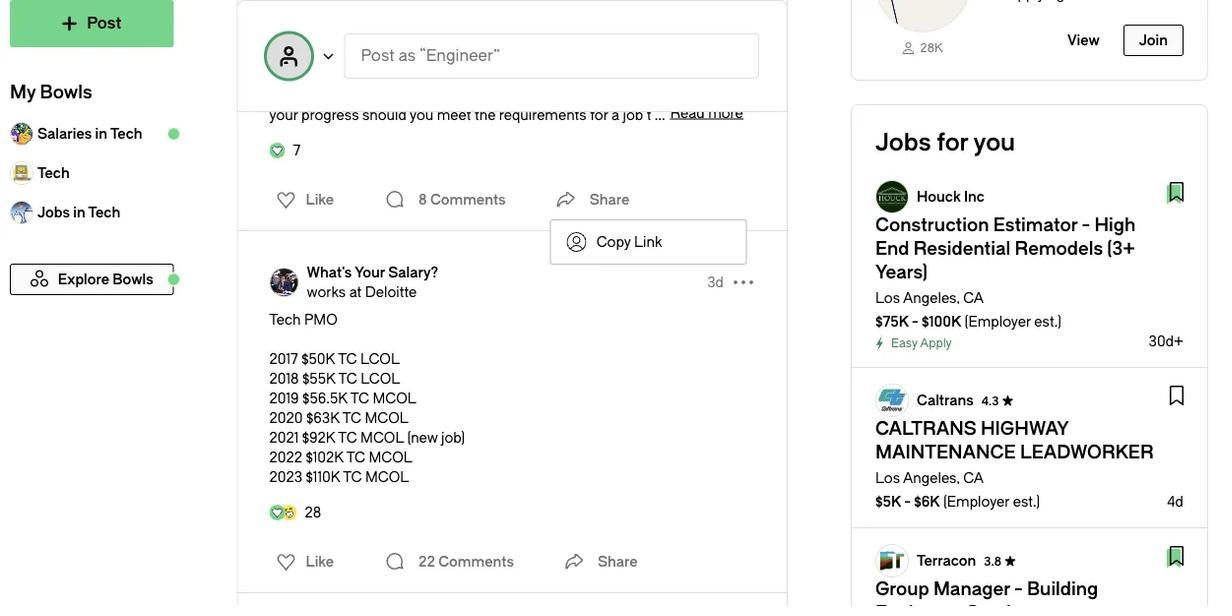 Task type: vqa. For each thing, say whether or not it's contained in the screenshot.
the bottom Search
no



Task type: describe. For each thing, give the bounding box(es) containing it.
angeles, inside construction estimator - high end residential remodels (3+ years) los angeles, ca $75k - $100k (employer est.)
[[903, 290, 960, 306]]

on
[[722, 87, 739, 103]]

los inside caltrans highway maintenance leadworker los angeles, ca $5k - $6k (employer est.)
[[875, 470, 900, 486]]

more
[[708, 105, 743, 121]]

4d
[[1167, 494, 1184, 510]]

tc right $56.5k
[[350, 390, 369, 407]]

group manager - building enclosure services
[[875, 580, 1098, 607]]

copy
[[596, 234, 631, 250]]

estimator
[[993, 215, 1078, 236]]

salaries in tech
[[37, 126, 142, 142]]

2022
[[269, 449, 302, 466]]

tech link
[[10, 154, 174, 193]]

$5k
[[875, 494, 901, 510]]

8 comments
[[419, 192, 506, 208]]

28
[[305, 505, 321, 521]]

tech pmo 2017 $50k tc lcol 2018 $55k tc lcol 2019 $56.5k tc mcol 2020 $63k tc mcol 2021 $92k tc mcol (new job) 2022 $102k tc mcol 2023 $110k tc mcol
[[269, 312, 465, 485]]

0 vertical spatial lcol
[[360, 351, 400, 367]]

★ for group manager - building enclosure services
[[1004, 555, 1016, 568]]

progress
[[301, 107, 359, 123]]

keep
[[592, 87, 624, 103]]

should
[[269, 67, 316, 84]]

for inside should you let recruiters/talent professionals from a company you're highly interested in that you got a new job? say to keep them updated on your progress should you meet the requirements for a job t ...
[[590, 107, 608, 123]]

in for salaries in tech
[[95, 126, 107, 142]]

2 vertical spatial a
[[612, 107, 619, 123]]

(employer inside construction estimator - high end residential remodels (3+ years) los angeles, ca $75k - $100k (employer est.)
[[964, 314, 1031, 330]]

job
[[623, 107, 643, 123]]

jobs list element
[[852, 164, 1207, 607]]

$75k
[[875, 314, 909, 330]]

my bowls
[[10, 82, 92, 103]]

leadworker
[[1020, 443, 1154, 463]]

ca inside caltrans highway maintenance leadworker los angeles, ca $5k - $6k (employer est.)
[[963, 470, 984, 486]]

what's your salary? works at deloitte
[[307, 264, 438, 300]]

remodels
[[1015, 239, 1103, 259]]

group manager - building enclosure services link
[[875, 580, 1098, 607]]

$63k
[[306, 410, 339, 426]]

est.) inside caltrans highway maintenance leadworker los angeles, ca $5k - $6k (employer est.)
[[1013, 494, 1040, 510]]

angeles, inside caltrans highway maintenance leadworker los angeles, ca $5k - $6k (employer est.)
[[903, 470, 960, 486]]

easy
[[891, 337, 918, 351]]

(employer inside caltrans highway maintenance leadworker los angeles, ca $5k - $6k (employer est.)
[[943, 494, 1010, 510]]

highway
[[981, 419, 1068, 440]]

22 comments button
[[379, 543, 519, 582]]

1 vertical spatial lcol
[[361, 371, 400, 387]]

2019
[[269, 390, 299, 407]]

meet
[[437, 107, 471, 123]]

tc right $50k
[[338, 351, 357, 367]]

0 vertical spatial a
[[600, 67, 608, 84]]

apply
[[920, 337, 952, 351]]

you up inc
[[973, 129, 1015, 157]]

0 vertical spatial share
[[589, 192, 629, 208]]

$55k
[[302, 371, 335, 387]]

28k link
[[875, 40, 970, 56]]

2020
[[269, 410, 303, 426]]

$110k
[[306, 469, 340, 485]]

caltrans
[[917, 392, 974, 408]]

tc right $110k
[[343, 469, 362, 485]]

$56.5k
[[302, 390, 347, 407]]

building
[[1027, 580, 1098, 600]]

2018
[[269, 371, 299, 387]]

maintenance
[[875, 443, 1016, 463]]

manager
[[933, 580, 1010, 600]]

you left 'let' at the top
[[319, 67, 343, 84]]

construction
[[875, 215, 989, 236]]

3.8
[[984, 555, 1001, 568]]

houck inc logo image
[[876, 181, 908, 213]]

caltrans highway maintenance leadworker los angeles, ca $5k - $6k (employer est.)
[[875, 419, 1154, 510]]

you down recruiters/talent
[[424, 87, 447, 103]]

7
[[293, 142, 300, 159]]

salary negotiations junior designer
[[307, 20, 439, 56]]

residential
[[913, 239, 1011, 259]]

as
[[398, 47, 416, 65]]

post as "engineer"
[[361, 47, 500, 65]]

tech inside tech pmo 2017 $50k tc lcol 2018 $55k tc lcol 2019 $56.5k tc mcol 2020 $63k tc mcol 2021 $92k tc mcol (new job) 2022 $102k tc mcol 2023 $110k tc mcol
[[269, 312, 301, 328]]

copy link
[[596, 234, 662, 250]]

image for post author image for works at
[[269, 268, 299, 297]]

let
[[347, 67, 363, 84]]

jobs for you
[[875, 129, 1015, 157]]

4.3
[[981, 394, 999, 408]]

read more
[[670, 105, 743, 121]]

jobs for jobs for you
[[875, 129, 931, 157]]

$92k
[[302, 430, 335, 446]]

houck
[[917, 189, 961, 205]]

post as "engineer" button
[[344, 33, 759, 79]]

"engineer"
[[419, 47, 500, 65]]

2017
[[269, 351, 298, 367]]

in for jobs in tech
[[73, 204, 85, 221]]

tech down salaries
[[37, 165, 70, 181]]

job)
[[441, 430, 465, 446]]

t
[[647, 107, 651, 123]]

caltrans
[[875, 419, 976, 440]]

22 comments
[[419, 554, 514, 570]]

what's
[[307, 264, 352, 281]]

job?
[[518, 87, 544, 103]]

1 vertical spatial share button
[[558, 543, 638, 582]]

6h
[[707, 30, 724, 46]]

caltrans 4.3 ★
[[917, 392, 1014, 408]]

like button for 7
[[264, 184, 340, 216]]

to
[[576, 87, 589, 103]]

(new
[[407, 430, 438, 446]]

salary?
[[388, 264, 438, 281]]

1 vertical spatial for
[[937, 129, 968, 157]]

salaries in tech link
[[10, 114, 174, 154]]

easy apply
[[891, 337, 952, 351]]

- left high
[[1082, 215, 1090, 236]]

salary
[[307, 20, 349, 36]]

0 horizontal spatial a
[[476, 87, 484, 103]]

designer
[[351, 40, 411, 56]]

tc right $55k
[[338, 371, 357, 387]]

deloitte
[[365, 284, 417, 300]]

like for 28
[[306, 554, 334, 570]]

got
[[451, 87, 472, 103]]

- up easy apply
[[912, 314, 918, 330]]



Task type: locate. For each thing, give the bounding box(es) containing it.
1 horizontal spatial for
[[937, 129, 968, 157]]

ca
[[963, 290, 984, 306], [963, 470, 984, 486]]

salaries
[[37, 126, 92, 142]]

1 vertical spatial share
[[598, 554, 638, 570]]

recruiters/talent
[[366, 67, 471, 84]]

a right got
[[476, 87, 484, 103]]

in
[[380, 87, 392, 103], [95, 126, 107, 142], [73, 204, 85, 221]]

comments for 22 comments
[[438, 554, 514, 570]]

your
[[355, 264, 385, 281]]

for
[[590, 107, 608, 123], [937, 129, 968, 157]]

them
[[627, 87, 662, 103]]

$102k
[[306, 449, 343, 466]]

0 vertical spatial (employer
[[964, 314, 1031, 330]]

1 vertical spatial los
[[875, 470, 900, 486]]

a up keep
[[600, 67, 608, 84]]

2 like from the top
[[306, 554, 334, 570]]

0 horizontal spatial for
[[590, 107, 608, 123]]

like for 7
[[306, 192, 334, 208]]

a left the job
[[612, 107, 619, 123]]

angeles, up the $6k
[[903, 470, 960, 486]]

image for post author image up should
[[269, 24, 299, 53]]

terracon 3.8 ★
[[917, 553, 1016, 569]]

highly
[[269, 87, 308, 103]]

you down the that
[[410, 107, 434, 123]]

2 image for post author image from the top
[[269, 268, 299, 297]]

1 horizontal spatial in
[[95, 126, 107, 142]]

0 horizontal spatial jobs
[[37, 204, 70, 221]]

los up $5k
[[875, 470, 900, 486]]

1 vertical spatial like button
[[264, 546, 340, 578]]

enclosure
[[875, 603, 962, 607]]

0 vertical spatial ca
[[963, 290, 984, 306]]

in inside 'salaries in tech' link
[[95, 126, 107, 142]]

image for post author image left 'works'
[[269, 268, 299, 297]]

8
[[419, 192, 427, 208]]

caltrans highway maintenance leadworker link
[[875, 419, 1154, 463]]

ca down residential
[[963, 290, 984, 306]]

read more button
[[670, 105, 743, 121]]

image for post author image for junior designer
[[269, 24, 299, 53]]

0 vertical spatial angeles,
[[903, 290, 960, 306]]

★ inside terracon 3.8 ★
[[1004, 555, 1016, 568]]

3d link
[[707, 273, 724, 292]]

1 vertical spatial image for post author image
[[269, 268, 299, 297]]

copy link menu item
[[551, 221, 746, 264]]

interested
[[311, 87, 377, 103]]

tech left pmo
[[269, 312, 301, 328]]

negotiations
[[352, 20, 439, 36]]

tc right '$92k'
[[338, 430, 357, 446]]

1 vertical spatial like
[[306, 554, 334, 570]]

mcol
[[373, 390, 416, 407], [365, 410, 409, 426], [360, 430, 404, 446], [369, 449, 413, 466], [365, 469, 409, 485]]

jobs up houck inc logo
[[875, 129, 931, 157]]

houck inc
[[917, 189, 985, 205]]

like down 28
[[306, 554, 334, 570]]

jobs for jobs in tech
[[37, 204, 70, 221]]

in down "tech" link
[[73, 204, 85, 221]]

(employer right the $6k
[[943, 494, 1010, 510]]

tc right $102k
[[346, 449, 365, 466]]

post
[[361, 47, 395, 65]]

terracon
[[917, 553, 976, 569]]

1 ca from the top
[[963, 290, 984, 306]]

lcol right $55k
[[361, 371, 400, 387]]

(3+
[[1107, 239, 1135, 259]]

1 vertical spatial comments
[[438, 554, 514, 570]]

★ inside caltrans 4.3 ★
[[1002, 394, 1014, 408]]

1 vertical spatial est.)
[[1013, 494, 1040, 510]]

junior designer button
[[307, 38, 439, 58]]

at
[[349, 284, 362, 300]]

0 horizontal spatial in
[[73, 204, 85, 221]]

0 vertical spatial like button
[[264, 184, 340, 216]]

- inside caltrans highway maintenance leadworker los angeles, ca $5k - $6k (employer est.)
[[904, 494, 911, 510]]

comments right 22
[[438, 554, 514, 570]]

in right salaries
[[95, 126, 107, 142]]

...
[[654, 107, 665, 123]]

0 vertical spatial los
[[875, 290, 900, 306]]

1 vertical spatial ca
[[963, 470, 984, 486]]

★
[[1002, 394, 1014, 408], [1004, 555, 1016, 568]]

angeles, up the $100k
[[903, 290, 960, 306]]

company
[[612, 67, 673, 84]]

6h link
[[707, 29, 724, 48]]

high
[[1094, 215, 1136, 236]]

(employer right the $100k
[[964, 314, 1031, 330]]

- inside group manager - building enclosure services
[[1014, 580, 1023, 600]]

- right $5k
[[904, 494, 911, 510]]

junior
[[307, 40, 348, 56]]

ca inside construction estimator - high end residential remodels (3+ years) los angeles, ca $75k - $100k (employer est.)
[[963, 290, 984, 306]]

$6k
[[914, 494, 940, 510]]

2 vertical spatial in
[[73, 204, 85, 221]]

★ right 3.8
[[1004, 555, 1016, 568]]

los
[[875, 290, 900, 306], [875, 470, 900, 486]]

-
[[1082, 215, 1090, 236], [912, 314, 918, 330], [904, 494, 911, 510], [1014, 580, 1023, 600]]

28k button
[[852, 0, 1207, 80]]

group
[[875, 580, 929, 600]]

0 vertical spatial jobs
[[875, 129, 931, 157]]

toogle identity image
[[265, 32, 313, 80]]

construction estimator - high end residential remodels (3+ years) los angeles, ca $75k - $100k (employer est.)
[[875, 215, 1136, 330]]

share
[[589, 192, 629, 208], [598, 554, 638, 570]]

0 vertical spatial share button
[[550, 180, 629, 220]]

from
[[565, 67, 597, 84]]

(employer
[[964, 314, 1031, 330], [943, 494, 1010, 510]]

you're
[[676, 67, 716, 84]]

caltrans logo image
[[876, 385, 908, 417]]

should you let recruiters/talent professionals from a company you're highly interested in that you got a new job? say to keep them updated on your progress should you meet the requirements for a job t ...
[[269, 67, 739, 123]]

in up should
[[380, 87, 392, 103]]

0 vertical spatial like
[[306, 192, 334, 208]]

1 los from the top
[[875, 290, 900, 306]]

1 like from the top
[[306, 192, 334, 208]]

2 horizontal spatial a
[[612, 107, 619, 123]]

2 ca from the top
[[963, 470, 984, 486]]

est.) inside construction estimator - high end residential remodels (3+ years) los angeles, ca $75k - $100k (employer est.)
[[1034, 314, 1061, 330]]

tc right $63k
[[342, 410, 361, 426]]

that
[[395, 87, 421, 103]]

for up the houck inc
[[937, 129, 968, 157]]

like button down 7
[[264, 184, 340, 216]]

2023
[[269, 469, 302, 485]]

in inside should you let recruiters/talent professionals from a company you're highly interested in that you got a new job? say to keep them updated on your progress should you meet the requirements for a job t ...
[[380, 87, 392, 103]]

22
[[419, 554, 435, 570]]

pmo
[[304, 312, 337, 328]]

1 horizontal spatial jobs
[[875, 129, 931, 157]]

share button
[[550, 180, 629, 220], [558, 543, 638, 582]]

2 los from the top
[[875, 470, 900, 486]]

terracon logo image
[[876, 546, 908, 577]]

2 angeles, from the top
[[903, 470, 960, 486]]

1 horizontal spatial a
[[600, 67, 608, 84]]

lcol right $50k
[[360, 351, 400, 367]]

est.) down remodels
[[1034, 314, 1061, 330]]

should
[[362, 107, 407, 123]]

los up $75k
[[875, 290, 900, 306]]

comments for 8 comments
[[430, 192, 506, 208]]

construction estimator - high end residential remodels (3+ years) link
[[875, 215, 1136, 283]]

1 vertical spatial angeles,
[[903, 470, 960, 486]]

1 vertical spatial a
[[476, 87, 484, 103]]

updated
[[665, 87, 719, 103]]

end
[[875, 239, 909, 259]]

0 vertical spatial image for post author image
[[269, 24, 299, 53]]

2 like button from the top
[[264, 546, 340, 578]]

requirements
[[499, 107, 587, 123]]

bowls
[[40, 82, 92, 103]]

like button for 28
[[264, 546, 340, 578]]

est.) down caltrans highway maintenance leadworker link
[[1013, 494, 1040, 510]]

a
[[600, 67, 608, 84], [476, 87, 484, 103], [612, 107, 619, 123]]

1 like button from the top
[[264, 184, 340, 216]]

30d+
[[1149, 333, 1184, 350]]

salary negotiations link
[[307, 19, 439, 38]]

1 vertical spatial ★
[[1004, 555, 1016, 568]]

1 image for post author image from the top
[[269, 24, 299, 53]]

- up services
[[1014, 580, 1023, 600]]

1 vertical spatial (employer
[[943, 494, 1010, 510]]

ca down maintenance
[[963, 470, 984, 486]]

0 vertical spatial for
[[590, 107, 608, 123]]

say
[[548, 87, 572, 103]]

for down keep
[[590, 107, 608, 123]]

★ right 4.3
[[1002, 394, 1014, 408]]

los inside construction estimator - high end residential remodels (3+ years) los angeles, ca $75k - $100k (employer est.)
[[875, 290, 900, 306]]

angeles,
[[903, 290, 960, 306], [903, 470, 960, 486]]

the
[[475, 107, 496, 123]]

2 horizontal spatial in
[[380, 87, 392, 103]]

comments right "8"
[[430, 192, 506, 208]]

in inside jobs in tech link
[[73, 204, 85, 221]]

my
[[10, 82, 36, 103]]

image for post author image
[[269, 24, 299, 53], [269, 268, 299, 297]]

1 vertical spatial in
[[95, 126, 107, 142]]

0 vertical spatial in
[[380, 87, 392, 103]]

tech up "tech" link
[[110, 126, 142, 142]]

0 vertical spatial ★
[[1002, 394, 1014, 408]]

like button down 28
[[264, 546, 340, 578]]

$100k
[[922, 314, 961, 330]]

0 vertical spatial est.)
[[1034, 314, 1061, 330]]

★ for caltrans highway maintenance leadworker
[[1002, 394, 1014, 408]]

0 vertical spatial comments
[[430, 192, 506, 208]]

tech down "tech" link
[[88, 204, 120, 221]]

jobs down "tech" link
[[37, 204, 70, 221]]

$50k
[[301, 351, 335, 367]]

1 vertical spatial jobs
[[37, 204, 70, 221]]

read
[[670, 105, 705, 121]]

like up what's in the top of the page
[[306, 192, 334, 208]]

1 angeles, from the top
[[903, 290, 960, 306]]



